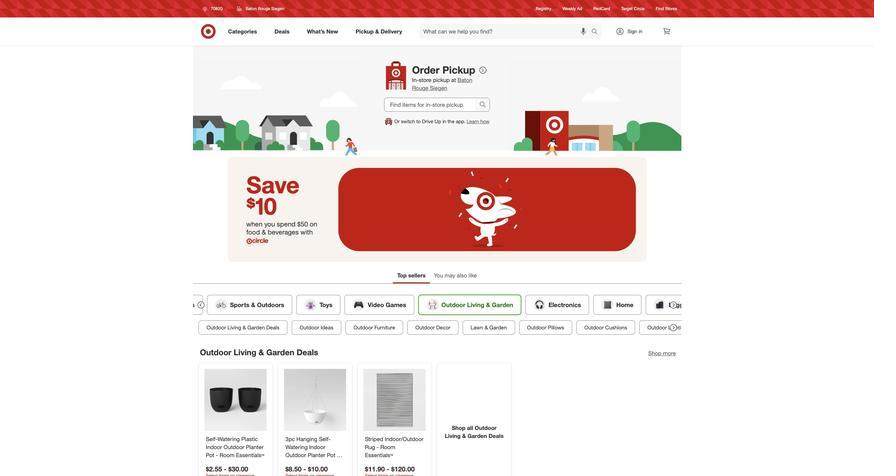 Task type: vqa. For each thing, say whether or not it's contained in the screenshot.
the "with"
yes



Task type: describe. For each thing, give the bounding box(es) containing it.
outdoor living & garden deals inside button
[[206, 324, 279, 331]]

switch
[[401, 118, 415, 124]]

& up the lawn & garden
[[486, 301, 490, 308]]

pot inside self-watering plastic indoor outdoor planter pot - room essentials™
[[206, 451, 214, 458]]

0 horizontal spatial in
[[443, 118, 446, 124]]

baton inside dropdown button
[[246, 6, 257, 11]]

What can we help you find? suggestions appear below search field
[[419, 24, 593, 39]]

watering inside 3pc hanging self- watering indoor outdoor planter pot 1 planter with hanging hardware 12"x12"x6" - room essentials™
[[285, 443, 308, 450]]

find stores link
[[656, 6, 677, 12]]

living up lawn
[[467, 301, 484, 308]]

all
[[467, 424, 473, 431]]

toys
[[319, 301, 332, 308]]

shoes button
[[153, 295, 203, 315]]

in-store pickup at
[[412, 77, 458, 84]]

outdoor furniture button
[[345, 320, 403, 335]]

watering inside self-watering plastic indoor outdoor planter pot - room essentials™
[[217, 436, 240, 442]]

what's new
[[307, 28, 338, 35]]

1 horizontal spatial pickup
[[443, 64, 475, 76]]

how
[[481, 118, 490, 124]]

lawn & garden button
[[463, 320, 515, 335]]

also
[[457, 272, 467, 279]]

$50
[[297, 220, 308, 228]]

& down outdoor living & garden deals button
[[259, 347, 264, 357]]

$2.55 - $30.00
[[206, 465, 248, 473]]

& inside outdoor living & garden deals
[[462, 432, 466, 439]]

1
[[337, 451, 340, 458]]

0 vertical spatial pickup
[[356, 28, 374, 35]]

registry
[[536, 6, 552, 11]]

deals link
[[269, 24, 298, 39]]

outdoor living & garden deals button
[[198, 320, 287, 335]]

top
[[397, 272, 407, 279]]

redcard
[[594, 6, 610, 11]]

electronics
[[549, 301, 581, 308]]

room inside 3pc hanging self- watering indoor outdoor planter pot 1 planter with hanging hardware 12"x12"x6" - room essentials™
[[285, 475, 300, 476]]

$30.00
[[228, 465, 248, 473]]

1 horizontal spatial in
[[639, 28, 643, 34]]

pickup & delivery link
[[350, 24, 411, 39]]

outdoor cushions button
[[576, 320, 635, 335]]

1 horizontal spatial baton rouge siegen
[[412, 77, 473, 91]]

target circle
[[622, 6, 645, 11]]

outdoors
[[257, 301, 284, 308]]

food
[[246, 228, 260, 236]]

like
[[469, 272, 477, 279]]

order
[[412, 64, 440, 76]]

luggage
[[669, 301, 694, 308]]

outdoor inside button
[[648, 324, 667, 331]]

outdoor ideas button
[[292, 320, 341, 335]]

what's new link
[[301, 24, 347, 39]]

you
[[264, 220, 275, 228]]

3pc hanging self- watering indoor outdoor planter pot 1 planter with hanging hardware 12"x12"x6" - room essentials™
[[285, 436, 343, 476]]

sign in link
[[610, 24, 654, 39]]

room inside striped indoor/outdoor rug - room essentials™
[[380, 443, 395, 450]]

or
[[395, 118, 400, 124]]

outdoor decor
[[415, 324, 450, 331]]

spend
[[277, 220, 296, 228]]

pot inside 3pc hanging self- watering indoor outdoor planter pot 1 planter with hanging hardware 12"x12"x6" - room essentials™
[[327, 451, 335, 458]]

self-watering plastic indoor outdoor planter pot - room essentials™
[[206, 436, 264, 458]]

essentials™ inside striped indoor/outdoor rug - room essentials™
[[365, 451, 393, 458]]

drive
[[422, 118, 433, 124]]

with inside when you spend $50 on food & beverages with circle
[[301, 228, 313, 236]]

shop for shop more
[[648, 350, 662, 357]]

baton rouge siegen button
[[233, 2, 289, 15]]

3pc
[[285, 436, 295, 442]]

more
[[663, 350, 676, 357]]

games
[[386, 301, 406, 308]]

- right $2.55
[[224, 465, 226, 473]]

new
[[327, 28, 338, 35]]

outdoor decor button
[[407, 320, 458, 335]]

hardware
[[285, 467, 310, 474]]

self- inside 3pc hanging self- watering indoor outdoor planter pot 1 planter with hanging hardware 12"x12"x6" - room essentials™
[[319, 436, 331, 442]]

when
[[246, 220, 263, 228]]

video games
[[368, 301, 406, 308]]

home button
[[593, 295, 642, 315]]

on
[[310, 220, 317, 228]]

shop more button
[[648, 349, 676, 357]]

$2.55
[[206, 465, 222, 473]]

outdoor inside 3pc hanging self- watering indoor outdoor planter pot 1 planter with hanging hardware 12"x12"x6" - room essentials™
[[285, 451, 306, 458]]

- inside 3pc hanging self- watering indoor outdoor planter pot 1 planter with hanging hardware 12"x12"x6" - room essentials™
[[341, 467, 343, 474]]

2 vertical spatial planter
[[285, 459, 303, 466]]

striped indoor/outdoor rug - room essentials™
[[365, 436, 423, 458]]

beverages
[[268, 228, 299, 236]]

target
[[622, 6, 633, 11]]

living inside outdoor living & garden deals
[[445, 432, 461, 439]]

shop for shop all
[[452, 424, 466, 431]]

lawn & garden
[[471, 324, 507, 331]]

2 horizontal spatial planter
[[308, 451, 325, 458]]

or switch to drive up in the app. learn how
[[395, 118, 490, 124]]

app.
[[456, 118, 466, 124]]

1 vertical spatial rouge
[[412, 85, 429, 91]]

1 vertical spatial siegen
[[430, 85, 448, 91]]

outdoor lighting
[[648, 324, 687, 331]]

in-
[[412, 77, 419, 84]]

furniture
[[374, 324, 395, 331]]

learn how button
[[467, 118, 490, 125]]

& inside when you spend $50 on food & beverages with circle
[[262, 228, 266, 236]]

the
[[448, 118, 455, 124]]

categories
[[228, 28, 257, 35]]

lawn
[[471, 324, 483, 331]]

- inside self-watering plastic indoor outdoor planter pot - room essentials™
[[216, 451, 218, 458]]

delivery
[[381, 28, 402, 35]]

toys button
[[296, 295, 340, 315]]



Task type: locate. For each thing, give the bounding box(es) containing it.
outdoor cushions
[[584, 324, 627, 331]]

circle
[[634, 6, 645, 11]]

1 horizontal spatial indoor
[[309, 443, 325, 450]]

garden
[[492, 301, 513, 308], [247, 324, 265, 331], [489, 324, 507, 331], [266, 347, 294, 357], [468, 432, 487, 439]]

you
[[434, 272, 443, 279]]

search
[[588, 28, 605, 35]]

in right up
[[443, 118, 446, 124]]

rouge down "in-"
[[412, 85, 429, 91]]

weekly ad link
[[563, 6, 583, 12]]

essentials™ down plastic
[[236, 451, 264, 458]]

0 vertical spatial siegen
[[271, 6, 284, 11]]

indoor inside 3pc hanging self- watering indoor outdoor planter pot 1 planter with hanging hardware 12"x12"x6" - room essentials™
[[309, 443, 325, 450]]

Find items for in-store pickup search field
[[385, 98, 476, 111]]

siegen up deals link
[[271, 6, 284, 11]]

living down sports
[[227, 324, 241, 331]]

save
[[246, 171, 300, 199]]

$11.90 - $120.00
[[365, 465, 415, 473]]

- right the rug
[[377, 443, 379, 450]]

what's
[[307, 28, 325, 35]]

& right lawn
[[485, 324, 488, 331]]

indoor inside self-watering plastic indoor outdoor planter pot - room essentials™
[[206, 443, 222, 450]]

baton
[[246, 6, 257, 11], [458, 77, 473, 84]]

- up $2.55
[[216, 451, 218, 458]]

striped
[[365, 436, 383, 442]]

baton rouge siegen up deals link
[[246, 6, 284, 11]]

outdoor lighting button
[[639, 320, 695, 335]]

0 vertical spatial baton rouge siegen
[[246, 6, 284, 11]]

1 vertical spatial outdoor living & garden deals
[[200, 347, 318, 357]]

0 horizontal spatial indoor
[[206, 443, 222, 450]]

weekly
[[563, 6, 576, 11]]

room down striped
[[380, 443, 395, 450]]

shop left more
[[648, 350, 662, 357]]

1 vertical spatial with
[[305, 459, 315, 466]]

1 horizontal spatial room
[[285, 475, 300, 476]]

living down shop all
[[445, 432, 461, 439]]

0 horizontal spatial baton rouge siegen
[[246, 6, 284, 11]]

1 horizontal spatial watering
[[285, 443, 308, 450]]

baton inside baton rouge siegen
[[458, 77, 473, 84]]

top sellers
[[397, 272, 426, 279]]

1 horizontal spatial self-
[[319, 436, 331, 442]]

room
[[380, 443, 395, 450], [219, 451, 234, 458], [285, 475, 300, 476]]

shop
[[648, 350, 662, 357], [452, 424, 466, 431]]

1 horizontal spatial shop
[[648, 350, 662, 357]]

self- inside self-watering plastic indoor outdoor planter pot - room essentials™
[[206, 436, 217, 442]]

1 pot from the left
[[206, 451, 214, 458]]

shop inside button
[[648, 350, 662, 357]]

0 horizontal spatial siegen
[[271, 6, 284, 11]]

luggage button
[[646, 295, 702, 315]]

0 horizontal spatial room
[[219, 451, 234, 458]]

self-
[[206, 436, 217, 442], [319, 436, 331, 442]]

watering left plastic
[[217, 436, 240, 442]]

1 vertical spatial room
[[219, 451, 234, 458]]

1 vertical spatial watering
[[285, 443, 308, 450]]

2 horizontal spatial essentials™
[[365, 451, 393, 458]]

2 horizontal spatial room
[[380, 443, 395, 450]]

essentials™ down $10.00
[[302, 475, 330, 476]]

indoor up $10.00
[[309, 443, 325, 450]]

sports
[[230, 301, 249, 308]]

siegen down pickup
[[430, 85, 448, 91]]

1 horizontal spatial rouge
[[412, 85, 429, 91]]

circle
[[252, 236, 268, 244]]

redcard link
[[594, 6, 610, 12]]

garden inside outdoor living & garden deals
[[468, 432, 487, 439]]

0 horizontal spatial self-
[[206, 436, 217, 442]]

striped indoor/outdoor rug - room essentials™ image
[[364, 369, 426, 431], [364, 369, 426, 431]]

2 indoor from the left
[[309, 443, 325, 450]]

0 horizontal spatial baton
[[246, 6, 257, 11]]

0 horizontal spatial pot
[[206, 451, 214, 458]]

1 vertical spatial hanging
[[316, 459, 337, 466]]

0 vertical spatial outdoor living & garden deals
[[206, 324, 279, 331]]

2 self- from the left
[[319, 436, 331, 442]]

watering down 3pc
[[285, 443, 308, 450]]

electronics button
[[526, 295, 589, 315]]

1 indoor from the left
[[206, 443, 222, 450]]

room inside self-watering plastic indoor outdoor planter pot - room essentials™
[[219, 451, 234, 458]]

order pickup
[[412, 64, 475, 76]]

self- up $2.55
[[206, 436, 217, 442]]

1 vertical spatial planter
[[308, 451, 325, 458]]

living
[[467, 301, 484, 308], [227, 324, 241, 331], [234, 347, 256, 357], [445, 432, 461, 439]]

0 vertical spatial hanging
[[296, 436, 317, 442]]

self-watering plastic indoor outdoor planter pot - room essentials™ link
[[206, 435, 265, 459]]

& right sports
[[251, 301, 255, 308]]

pickup
[[356, 28, 374, 35], [443, 64, 475, 76]]

pot up $2.55
[[206, 451, 214, 458]]

pickup & delivery
[[356, 28, 402, 35]]

$11.90
[[365, 465, 385, 473]]

shoes
[[177, 301, 195, 308]]

0 vertical spatial shop
[[648, 350, 662, 357]]

3pc hanging self-watering indoor outdoor planter pot 1 planter with hanging hardware 12"x12"x6" - room essentials™ image
[[284, 369, 346, 431], [284, 369, 346, 431]]

0 vertical spatial watering
[[217, 436, 240, 442]]

& down sports
[[243, 324, 246, 331]]

you may also like link
[[430, 269, 481, 283]]

baton up the categories link
[[246, 6, 257, 11]]

sports & outdoors
[[230, 301, 284, 308]]

outdoor pillows
[[527, 324, 564, 331]]

0 horizontal spatial planter
[[246, 443, 263, 450]]

outdoor inside self-watering plastic indoor outdoor planter pot - room essentials™
[[224, 443, 244, 450]]

1 horizontal spatial siegen
[[430, 85, 448, 91]]

baton rouge siegen
[[246, 6, 284, 11], [412, 77, 473, 91]]

room up $2.55 - $30.00
[[219, 451, 234, 458]]

0 horizontal spatial shop
[[452, 424, 466, 431]]

categories link
[[222, 24, 266, 39]]

hanging up the 12"x12"x6"
[[316, 459, 337, 466]]

outdoor furniture
[[354, 324, 395, 331]]

$10.00
[[308, 465, 328, 473]]

indoor
[[206, 443, 222, 450], [309, 443, 325, 450]]

pot left 1
[[327, 451, 335, 458]]

1 vertical spatial baton
[[458, 77, 473, 84]]

0 vertical spatial in
[[639, 28, 643, 34]]

plastic
[[241, 436, 258, 442]]

rouge inside dropdown button
[[258, 6, 270, 11]]

0 vertical spatial room
[[380, 443, 395, 450]]

1 horizontal spatial baton
[[458, 77, 473, 84]]

12"x12"x6"
[[311, 467, 340, 474]]

0 vertical spatial planter
[[246, 443, 263, 450]]

planter up hardware
[[285, 459, 303, 466]]

1 self- from the left
[[206, 436, 217, 442]]

essentials™ inside self-watering plastic indoor outdoor planter pot - room essentials™
[[236, 451, 264, 458]]

living down outdoor living & garden deals button
[[234, 347, 256, 357]]

$8.50 - $10.00
[[285, 465, 328, 473]]

video games button
[[345, 295, 414, 315]]

baton rouge siegen inside dropdown button
[[246, 6, 284, 11]]

sellers
[[408, 272, 426, 279]]

- right $11.90
[[387, 465, 389, 473]]

0 horizontal spatial pickup
[[356, 28, 374, 35]]

planter up $10.00
[[308, 451, 325, 458]]

70820 button
[[198, 2, 230, 15]]

1 horizontal spatial essentials™
[[302, 475, 330, 476]]

deals inside outdoor living & garden deals
[[489, 432, 504, 439]]

- right "$8.50"
[[303, 465, 306, 473]]

70820
[[211, 6, 223, 11]]

baton right at
[[458, 77, 473, 84]]

2 pot from the left
[[327, 451, 335, 458]]

top sellers link
[[393, 269, 430, 283]]

0 horizontal spatial rouge
[[258, 6, 270, 11]]

at
[[451, 77, 456, 84]]

outdoor inside outdoor living & garden deals
[[475, 424, 497, 431]]

outdoor ideas
[[300, 324, 333, 331]]

decor
[[436, 324, 450, 331]]

learn
[[467, 118, 479, 124]]

planter down plastic
[[246, 443, 263, 450]]

1 vertical spatial shop
[[452, 424, 466, 431]]

sign
[[628, 28, 638, 34]]

deals inside button
[[266, 324, 279, 331]]

video
[[368, 301, 384, 308]]

-
[[377, 443, 379, 450], [216, 451, 218, 458], [224, 465, 226, 473], [303, 465, 306, 473], [387, 465, 389, 473], [341, 467, 343, 474]]

0 vertical spatial rouge
[[258, 6, 270, 11]]

up
[[435, 118, 441, 124]]

self-watering plastic indoor outdoor planter pot - room essentials™ image
[[204, 369, 267, 431], [204, 369, 267, 431]]

0 vertical spatial baton
[[246, 6, 257, 11]]

essentials™ down the rug
[[365, 451, 393, 458]]

2 vertical spatial outdoor living & garden deals
[[445, 424, 504, 439]]

target circle link
[[622, 6, 645, 12]]

pickup up at
[[443, 64, 475, 76]]

search button
[[588, 24, 605, 40]]

siegen inside dropdown button
[[271, 6, 284, 11]]

may
[[445, 272, 455, 279]]

1 vertical spatial pickup
[[443, 64, 475, 76]]

in right sign
[[639, 28, 643, 34]]

1 vertical spatial in
[[443, 118, 446, 124]]

0 horizontal spatial essentials™
[[236, 451, 264, 458]]

with
[[301, 228, 313, 236], [305, 459, 315, 466]]

sports & outdoors button
[[207, 295, 292, 315]]

pickup left delivery
[[356, 28, 374, 35]]

essentials™
[[236, 451, 264, 458], [365, 451, 393, 458], [302, 475, 330, 476]]

room down hardware
[[285, 475, 300, 476]]

find
[[656, 6, 664, 11]]

1 horizontal spatial pot
[[327, 451, 335, 458]]

& down shop all
[[462, 432, 466, 439]]

sign in
[[628, 28, 643, 34]]

with inside 3pc hanging self- watering indoor outdoor planter pot 1 planter with hanging hardware 12"x12"x6" - room essentials™
[[305, 459, 315, 466]]

2 vertical spatial room
[[285, 475, 300, 476]]

weekly ad
[[563, 6, 583, 11]]

& up circle
[[262, 228, 266, 236]]

0 vertical spatial with
[[301, 228, 313, 236]]

1 vertical spatial baton rouge siegen
[[412, 77, 473, 91]]

registry link
[[536, 6, 552, 12]]

- inside striped indoor/outdoor rug - room essentials™
[[377, 443, 379, 450]]

store
[[419, 77, 432, 84]]

indoor up $2.55
[[206, 443, 222, 450]]

1 horizontal spatial planter
[[285, 459, 303, 466]]

shop more
[[648, 350, 676, 357]]

& left delivery
[[375, 28, 379, 35]]

rouge up deals link
[[258, 6, 270, 11]]

&
[[375, 28, 379, 35], [262, 228, 266, 236], [251, 301, 255, 308], [486, 301, 490, 308], [243, 324, 246, 331], [485, 324, 488, 331], [259, 347, 264, 357], [462, 432, 466, 439]]

shop left all
[[452, 424, 466, 431]]

- right the 12"x12"x6"
[[341, 467, 343, 474]]

self- up $10.00
[[319, 436, 331, 442]]

0 horizontal spatial watering
[[217, 436, 240, 442]]

with right spend at the left of the page
[[301, 228, 313, 236]]

striped indoor/outdoor rug - room essentials™ link
[[365, 435, 424, 459]]

baton rouge siegen down order pickup
[[412, 77, 473, 91]]

with up hardware
[[305, 459, 315, 466]]

hanging right 3pc
[[296, 436, 317, 442]]

essentials™ inside 3pc hanging self- watering indoor outdoor planter pot 1 planter with hanging hardware 12"x12"x6" - room essentials™
[[302, 475, 330, 476]]

planter inside self-watering plastic indoor outdoor planter pot - room essentials™
[[246, 443, 263, 450]]

pickup
[[433, 77, 450, 84]]

watering
[[217, 436, 240, 442], [285, 443, 308, 450]]



